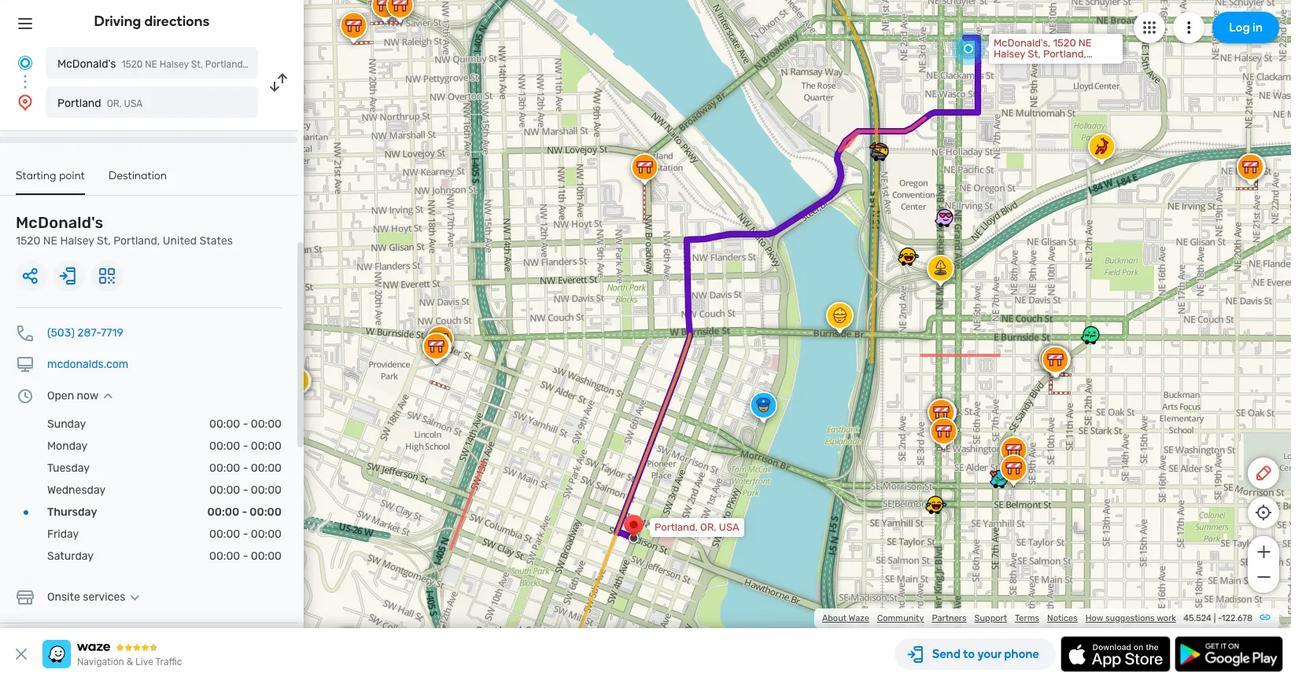 Task type: describe. For each thing, give the bounding box(es) containing it.
1 horizontal spatial ne
[[145, 59, 157, 70]]

00:00 - 00:00 for saturday
[[209, 550, 282, 564]]

starting point button
[[16, 169, 85, 195]]

1 horizontal spatial states
[[279, 59, 308, 70]]

halsey inside mcdonald's, 1520 ne halsey st, portland, united states
[[994, 48, 1026, 60]]

0 horizontal spatial states
[[200, 235, 233, 248]]

1 horizontal spatial st,
[[191, 59, 203, 70]]

portland, inside mcdonald's, 1520 ne halsey st, portland, united states
[[1044, 48, 1087, 60]]

destination button
[[109, 169, 167, 194]]

&
[[127, 657, 133, 668]]

driving directions
[[94, 13, 210, 30]]

mcdonalds.com link
[[47, 358, 128, 371]]

how suggestions work link
[[1086, 614, 1177, 624]]

driving
[[94, 13, 141, 30]]

ne inside mcdonald's, 1520 ne halsey st, portland, united states
[[1079, 37, 1092, 49]]

tuesday
[[47, 462, 90, 475]]

starting point
[[16, 169, 85, 183]]

point
[[59, 169, 85, 183]]

45.524
[[1184, 614, 1212, 624]]

now
[[77, 390, 98, 403]]

computer image
[[16, 356, 35, 375]]

navigation & live traffic
[[77, 657, 182, 668]]

current location image
[[16, 54, 35, 72]]

7719
[[101, 327, 123, 340]]

pencil image
[[1255, 464, 1273, 483]]

portland
[[57, 97, 101, 110]]

work
[[1157, 614, 1177, 624]]

onsite
[[47, 591, 80, 604]]

saturday
[[47, 550, 94, 564]]

about waze link
[[822, 614, 870, 624]]

00:00 - 00:00 for friday
[[209, 528, 282, 541]]

onsite services
[[47, 591, 125, 604]]

- for monday
[[243, 440, 248, 453]]

zoom out image
[[1254, 568, 1274, 587]]

about waze community partners support terms notices how suggestions work 45.524 | -122.678
[[822, 614, 1253, 624]]

states inside mcdonald's, 1520 ne halsey st, portland, united states
[[1028, 59, 1059, 71]]

mcdonald's inside mcdonald's 1520 ne halsey st, portland, united states
[[16, 213, 103, 232]]

chevron up image
[[98, 390, 117, 403]]

open
[[47, 390, 74, 403]]

open now
[[47, 390, 98, 403]]

call image
[[16, 324, 35, 343]]

- for saturday
[[243, 550, 248, 564]]

(503) 287-7719 link
[[47, 327, 123, 340]]

st, inside mcdonald's, 1520 ne halsey st, portland, united states
[[1028, 48, 1041, 60]]

1 vertical spatial 1520
[[121, 59, 143, 70]]

00:00 - 00:00 for monday
[[209, 440, 282, 453]]

services
[[83, 591, 125, 604]]

00:00 - 00:00 for thursday
[[207, 506, 282, 519]]

usa for portland
[[124, 98, 143, 109]]

onsite services button
[[47, 591, 144, 604]]

1 vertical spatial mcdonald's 1520 ne halsey st, portland, united states
[[16, 213, 233, 248]]

navigation
[[77, 657, 124, 668]]

how
[[1086, 614, 1104, 624]]

or, for portland
[[107, 98, 122, 109]]

notices link
[[1048, 614, 1078, 624]]

|
[[1214, 614, 1216, 624]]

1 horizontal spatial halsey
[[160, 59, 189, 70]]

destination
[[109, 169, 167, 183]]

zoom in image
[[1254, 543, 1274, 562]]

store image
[[16, 589, 35, 608]]

link image
[[1259, 612, 1272, 624]]

- for thursday
[[242, 506, 247, 519]]

(503)
[[47, 327, 75, 340]]

00:00 - 00:00 for wednesday
[[209, 484, 282, 497]]

partners link
[[932, 614, 967, 624]]

wednesday
[[47, 484, 106, 497]]

- for friday
[[243, 528, 248, 541]]

0 horizontal spatial united
[[163, 235, 197, 248]]

directions
[[144, 13, 210, 30]]

00:00 - 00:00 for tuesday
[[209, 462, 282, 475]]



Task type: locate. For each thing, give the bounding box(es) containing it.
0 vertical spatial ne
[[1079, 37, 1092, 49]]

mcdonald's,
[[994, 37, 1051, 49]]

ne
[[1079, 37, 1092, 49], [145, 59, 157, 70], [43, 235, 58, 248]]

mcdonald's 1520 ne halsey st, portland, united states down destination "button"
[[16, 213, 233, 248]]

1520 inside mcdonald's, 1520 ne halsey st, portland, united states
[[1053, 37, 1076, 49]]

suggestions
[[1106, 614, 1155, 624]]

287-
[[77, 327, 101, 340]]

mcdonald's up "portland"
[[57, 57, 116, 71]]

clock image
[[16, 387, 35, 406]]

2 vertical spatial ne
[[43, 235, 58, 248]]

2 horizontal spatial halsey
[[994, 48, 1026, 60]]

2 horizontal spatial states
[[1028, 59, 1059, 71]]

00:00 - 00:00
[[209, 418, 282, 431], [209, 440, 282, 453], [209, 462, 282, 475], [209, 484, 282, 497], [207, 506, 282, 519], [209, 528, 282, 541], [209, 550, 282, 564]]

1520 down the driving on the left top of page
[[121, 59, 143, 70]]

sunday
[[47, 418, 86, 431]]

about
[[822, 614, 847, 624]]

live
[[135, 657, 153, 668]]

(503) 287-7719
[[47, 327, 123, 340]]

mcdonald's, 1520 ne halsey st, portland, united states
[[994, 37, 1092, 71]]

0 vertical spatial usa
[[124, 98, 143, 109]]

1 vertical spatial mcdonald's
[[16, 213, 103, 232]]

open now button
[[47, 390, 117, 403]]

1520
[[1053, 37, 1076, 49], [121, 59, 143, 70], [16, 235, 40, 248]]

support
[[975, 614, 1007, 624]]

00:00
[[209, 418, 240, 431], [251, 418, 282, 431], [209, 440, 240, 453], [251, 440, 282, 453], [209, 462, 240, 475], [251, 462, 282, 475], [209, 484, 240, 497], [251, 484, 282, 497], [207, 506, 239, 519], [250, 506, 282, 519], [209, 528, 240, 541], [251, 528, 282, 541], [209, 550, 240, 564], [251, 550, 282, 564]]

united inside mcdonald's, 1520 ne halsey st, portland, united states
[[994, 59, 1026, 71]]

or,
[[107, 98, 122, 109], [701, 522, 717, 534]]

thursday
[[47, 506, 97, 519]]

0 vertical spatial mcdonald's
[[57, 57, 116, 71]]

0 vertical spatial or,
[[107, 98, 122, 109]]

0 horizontal spatial or,
[[107, 98, 122, 109]]

support link
[[975, 614, 1007, 624]]

halsey
[[994, 48, 1026, 60], [160, 59, 189, 70], [60, 235, 94, 248]]

terms link
[[1015, 614, 1040, 624]]

community
[[877, 614, 924, 624]]

mcdonalds.com
[[47, 358, 128, 371]]

chevron down image
[[125, 592, 144, 604]]

community link
[[877, 614, 924, 624]]

2 horizontal spatial 1520
[[1053, 37, 1076, 49]]

1 horizontal spatial 1520
[[121, 59, 143, 70]]

0 horizontal spatial usa
[[124, 98, 143, 109]]

terms
[[1015, 614, 1040, 624]]

notices
[[1048, 614, 1078, 624]]

or, for portland,
[[701, 522, 717, 534]]

usa
[[124, 98, 143, 109], [719, 522, 740, 534]]

ne right mcdonald's, at the right top of the page
[[1079, 37, 1092, 49]]

0 horizontal spatial halsey
[[60, 235, 94, 248]]

x image
[[12, 645, 31, 664]]

0 horizontal spatial ne
[[43, 235, 58, 248]]

traffic
[[155, 657, 182, 668]]

mcdonald's 1520 ne halsey st, portland, united states
[[57, 57, 308, 71], [16, 213, 233, 248]]

1 horizontal spatial united
[[247, 59, 277, 70]]

2 horizontal spatial st,
[[1028, 48, 1041, 60]]

friday
[[47, 528, 79, 541]]

monday
[[47, 440, 88, 453]]

1 horizontal spatial or,
[[701, 522, 717, 534]]

0 vertical spatial mcdonald's 1520 ne halsey st, portland, united states
[[57, 57, 308, 71]]

portland,
[[1044, 48, 1087, 60], [205, 59, 245, 70], [113, 235, 160, 248], [655, 522, 698, 534]]

- for sunday
[[243, 418, 248, 431]]

1520 down "starting point" button
[[16, 235, 40, 248]]

- for wednesday
[[243, 484, 248, 497]]

mcdonald's
[[57, 57, 116, 71], [16, 213, 103, 232]]

122.678
[[1222, 614, 1253, 624]]

ne down driving directions
[[145, 59, 157, 70]]

0 horizontal spatial 1520
[[16, 235, 40, 248]]

00:00 - 00:00 for sunday
[[209, 418, 282, 431]]

usa inside portland or, usa
[[124, 98, 143, 109]]

united
[[247, 59, 277, 70], [994, 59, 1026, 71], [163, 235, 197, 248]]

0 horizontal spatial st,
[[97, 235, 111, 248]]

starting
[[16, 169, 56, 183]]

1 vertical spatial or,
[[701, 522, 717, 534]]

usa for portland,
[[719, 522, 740, 534]]

or, inside portland or, usa
[[107, 98, 122, 109]]

st,
[[1028, 48, 1041, 60], [191, 59, 203, 70], [97, 235, 111, 248]]

portland, or, usa
[[655, 522, 740, 534]]

1 horizontal spatial usa
[[719, 522, 740, 534]]

partners
[[932, 614, 967, 624]]

2 horizontal spatial united
[[994, 59, 1026, 71]]

portland or, usa
[[57, 97, 143, 110]]

ne down "starting point" button
[[43, 235, 58, 248]]

1 vertical spatial ne
[[145, 59, 157, 70]]

2 horizontal spatial ne
[[1079, 37, 1092, 49]]

mcdonald's 1520 ne halsey st, portland, united states down directions
[[57, 57, 308, 71]]

mcdonald's down "starting point" button
[[16, 213, 103, 232]]

2 vertical spatial 1520
[[16, 235, 40, 248]]

1520 right mcdonald's, at the right top of the page
[[1053, 37, 1076, 49]]

waze
[[849, 614, 870, 624]]

location image
[[16, 93, 35, 112]]

- for tuesday
[[243, 462, 248, 475]]

-
[[243, 418, 248, 431], [243, 440, 248, 453], [243, 462, 248, 475], [243, 484, 248, 497], [242, 506, 247, 519], [243, 528, 248, 541], [243, 550, 248, 564], [1218, 614, 1222, 624]]

0 vertical spatial 1520
[[1053, 37, 1076, 49]]

1 vertical spatial usa
[[719, 522, 740, 534]]

states
[[279, 59, 308, 70], [1028, 59, 1059, 71], [200, 235, 233, 248]]



Task type: vqa. For each thing, say whether or not it's contained in the screenshot.
NE to the right
yes



